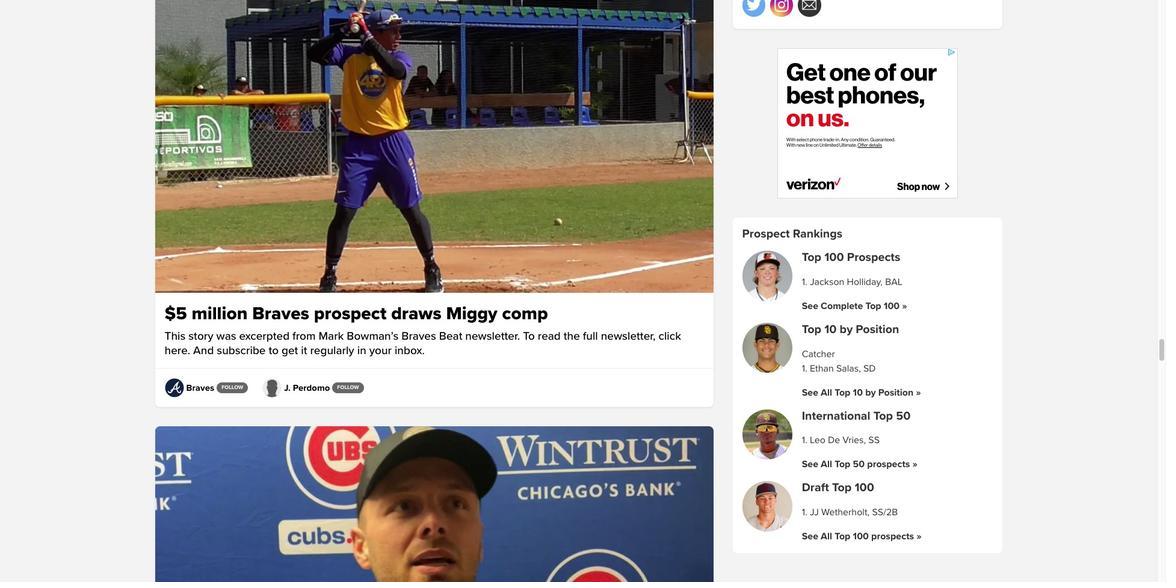 Task type: vqa. For each thing, say whether or not it's contained in the screenshot.


Task type: locate. For each thing, give the bounding box(es) containing it.
top up catcher
[[802, 323, 821, 337]]

1. jj wetherholt, ss/2b
[[802, 507, 898, 519]]

follow for j. perdomo
[[337, 385, 359, 391]]

braves image
[[165, 379, 184, 398]]

1 follow button from the left
[[217, 383, 248, 394]]

0 vertical spatial 50
[[896, 409, 911, 424]]

see down jackson
[[802, 300, 818, 312]]

1. left leo
[[802, 435, 807, 447]]

1.
[[802, 276, 807, 288], [802, 363, 807, 375], [802, 435, 807, 447], [802, 507, 807, 519]]

international
[[802, 409, 870, 424]]

3 all from the top
[[821, 531, 832, 543]]

50 down 'vries,'
[[853, 459, 865, 471]]

0 vertical spatial all
[[821, 387, 832, 399]]

prospects down the ss/2b in the bottom of the page
[[871, 531, 914, 543]]

see down ethan
[[802, 387, 818, 399]]

1 see from the top
[[802, 300, 818, 312]]

1. left 'jj' at the right bottom of page
[[802, 507, 807, 519]]

1 follow from the left
[[222, 385, 243, 391]]

to
[[523, 330, 535, 344]]

see for top 10 by position
[[802, 387, 818, 399]]

0 horizontal spatial follow button
[[217, 383, 248, 394]]

follow button right perdomo
[[332, 383, 364, 394]]

position down see complete top 100 » link
[[856, 323, 899, 337]]

1. inside catcher 1. ethan salas, sd
[[802, 363, 807, 375]]

1 horizontal spatial by
[[865, 387, 876, 399]]

see up draft
[[802, 459, 818, 471]]

vries,
[[843, 435, 866, 447]]

braves up the inbox.
[[402, 330, 436, 344]]

by
[[840, 323, 853, 337], [865, 387, 876, 399]]

0 horizontal spatial 50
[[853, 459, 865, 471]]

follow down subscribe
[[222, 385, 243, 391]]

subscribe
[[217, 344, 266, 358]]

0 vertical spatial position
[[856, 323, 899, 337]]

twitter image
[[747, 0, 761, 12]]

braves right braves image
[[186, 383, 214, 393]]

newsletter,
[[601, 330, 656, 344]]

1 horizontal spatial braves
[[252, 303, 309, 325]]

bowman's
[[347, 330, 399, 344]]

international top 50
[[802, 409, 911, 424]]

position up 'international top 50'
[[878, 387, 914, 399]]

2 follow from the left
[[337, 385, 359, 391]]

1 horizontal spatial 10
[[853, 387, 863, 399]]

1. for draft top 100
[[802, 507, 807, 519]]

top down rankings
[[802, 251, 821, 265]]

read
[[538, 330, 561, 344]]

1 vertical spatial all
[[821, 459, 832, 471]]

all down the de on the bottom
[[821, 459, 832, 471]]

see all top 50 prospects »
[[802, 459, 918, 471]]

$5
[[165, 303, 187, 325]]

0 horizontal spatial braves
[[186, 383, 214, 393]]

prospects for 100
[[871, 531, 914, 543]]

see down 'jj' at the right bottom of page
[[802, 531, 818, 543]]

to
[[269, 344, 279, 358]]

comp
[[502, 303, 548, 325]]

2 horizontal spatial braves
[[402, 330, 436, 344]]

top 100 prospects
[[802, 251, 900, 265]]

was
[[216, 330, 236, 344]]

100
[[825, 251, 844, 265], [884, 300, 900, 312], [855, 481, 874, 496], [853, 531, 869, 543]]

»
[[902, 300, 907, 312], [916, 387, 921, 399], [913, 459, 918, 471], [917, 531, 922, 543]]

from
[[292, 330, 316, 344]]

prospects for 50
[[867, 459, 910, 471]]

all down ethan
[[821, 387, 832, 399]]

1. for international top 50
[[802, 435, 807, 447]]

prospects
[[867, 459, 910, 471], [871, 531, 914, 543]]

all
[[821, 387, 832, 399], [821, 459, 832, 471], [821, 531, 832, 543]]

prospects down "ss"
[[867, 459, 910, 471]]

10 up 'international top 50'
[[853, 387, 863, 399]]

1 horizontal spatial follow
[[337, 385, 359, 391]]

all down wetherholt, at the right bottom
[[821, 531, 832, 543]]

1 all from the top
[[821, 387, 832, 399]]

see complete top 100 »
[[802, 300, 907, 312]]

4 see from the top
[[802, 531, 818, 543]]

2 see from the top
[[802, 387, 818, 399]]

see all top 50 prospects » link
[[802, 459, 918, 471]]

1 horizontal spatial 50
[[896, 409, 911, 424]]

j. perdomo link
[[263, 379, 330, 398]]

top down wetherholt, at the right bottom
[[835, 531, 851, 543]]

prospect
[[314, 303, 387, 325]]

follow right perdomo
[[337, 385, 359, 391]]

50
[[896, 409, 911, 424], [853, 459, 865, 471]]

3 1. from the top
[[802, 435, 807, 447]]

0 horizontal spatial by
[[840, 323, 853, 337]]

jj
[[810, 507, 819, 519]]

2 vertical spatial all
[[821, 531, 832, 543]]

1 horizontal spatial follow button
[[332, 383, 364, 394]]

leo
[[810, 435, 826, 447]]

50 down the see all top 10 by position »
[[896, 409, 911, 424]]

$5 million braves prospect draws miggy comp link
[[165, 303, 704, 325]]

by down complete
[[840, 323, 853, 337]]

3 see from the top
[[802, 459, 818, 471]]

1 vertical spatial prospects
[[871, 531, 914, 543]]

j.
[[284, 383, 291, 393]]

excerpted
[[239, 330, 290, 344]]

top
[[802, 251, 821, 265], [866, 300, 881, 312], [802, 323, 821, 337], [835, 387, 851, 399], [874, 409, 893, 424], [835, 459, 851, 471], [832, 481, 852, 496], [835, 531, 851, 543]]

follow button
[[217, 383, 248, 394], [332, 383, 364, 394]]

see for international top 50
[[802, 459, 818, 471]]

2 vertical spatial braves
[[186, 383, 214, 393]]

0 vertical spatial prospects
[[867, 459, 910, 471]]

$5 million braves prospect draws miggy comp this story was excerpted from mark bowman's braves beat newsletter. to read the full newsletter, click here. and subscribe to get it regularly in your inbox.
[[165, 303, 681, 358]]

0 vertical spatial 10
[[825, 323, 837, 337]]

4 1. from the top
[[802, 507, 807, 519]]

1. left jackson
[[802, 276, 807, 288]]

ss
[[869, 435, 880, 447]]

bal
[[885, 276, 903, 288]]

see all top 100 prospects » link
[[802, 531, 922, 543]]

10 down complete
[[825, 323, 837, 337]]

follow button down subscribe
[[217, 383, 248, 394]]

see
[[802, 300, 818, 312], [802, 387, 818, 399], [802, 459, 818, 471], [802, 531, 818, 543]]

0 horizontal spatial 10
[[825, 323, 837, 337]]

story
[[188, 330, 213, 344]]

1 1. from the top
[[802, 276, 807, 288]]

sd
[[863, 363, 876, 375]]

10
[[825, 323, 837, 337], [853, 387, 863, 399]]

top 10 by position
[[802, 323, 899, 337]]

2 follow button from the left
[[332, 383, 364, 394]]

braves up 'excerpted'
[[252, 303, 309, 325]]

1 vertical spatial 50
[[853, 459, 865, 471]]

1. left ethan
[[802, 363, 807, 375]]

follow
[[222, 385, 243, 391], [337, 385, 359, 391]]

get
[[282, 344, 298, 358]]

0 horizontal spatial follow
[[222, 385, 243, 391]]

2 all from the top
[[821, 459, 832, 471]]

2 1. from the top
[[802, 363, 807, 375]]

braves
[[252, 303, 309, 325], [402, 330, 436, 344], [186, 383, 214, 393]]

de
[[828, 435, 840, 447]]

by down 'sd'
[[865, 387, 876, 399]]

position
[[856, 323, 899, 337], [878, 387, 914, 399]]



Task type: describe. For each thing, give the bounding box(es) containing it.
100 up jackson
[[825, 251, 844, 265]]

see complete top 100 » link
[[802, 300, 907, 312]]

rankings
[[793, 227, 843, 241]]

ss/2b
[[872, 507, 898, 519]]

100 down bal
[[884, 300, 900, 312]]

draft top 100
[[802, 481, 874, 496]]

1 vertical spatial 10
[[853, 387, 863, 399]]

see for draft top 100
[[802, 531, 818, 543]]

1. leo de vries, ss
[[802, 435, 880, 447]]

100 down 1. jj wetherholt, ss/2b
[[853, 531, 869, 543]]

follow for braves
[[222, 385, 243, 391]]

j. perdomo image
[[263, 379, 282, 398]]

see all top 10 by position » link
[[802, 387, 921, 399]]

top down holliday, at right
[[866, 300, 881, 312]]

catcher
[[802, 348, 835, 360]]

salas,
[[836, 363, 861, 375]]

see all top 100 prospects »
[[802, 531, 922, 543]]

1 vertical spatial position
[[878, 387, 914, 399]]

0 vertical spatial by
[[840, 323, 853, 337]]

the
[[564, 330, 580, 344]]

full
[[583, 330, 598, 344]]

inbox.
[[395, 344, 425, 358]]

prospect rankings
[[742, 227, 843, 241]]

1 vertical spatial braves
[[402, 330, 436, 344]]

holliday,
[[847, 276, 883, 288]]

all for international
[[821, 459, 832, 471]]

see all top 10 by position »
[[802, 387, 921, 399]]

newsletter.
[[465, 330, 520, 344]]

it
[[301, 344, 307, 358]]

miggy
[[446, 303, 498, 325]]

top up international
[[835, 387, 851, 399]]

mark
[[319, 330, 344, 344]]

ethan
[[810, 363, 834, 375]]

your
[[369, 344, 392, 358]]

regularly
[[310, 344, 354, 358]]

j. perdomo
[[284, 383, 330, 393]]

$5 million braves prospect draws miggy comp image
[[155, 0, 713, 293]]

in
[[357, 344, 366, 358]]

see for top 100 prospects
[[802, 300, 818, 312]]

draws
[[391, 303, 442, 325]]

busch's role on '24 squad a hot topic at cubs convention image
[[155, 427, 713, 582]]

all for draft
[[821, 531, 832, 543]]

1 vertical spatial by
[[865, 387, 876, 399]]

follow button for j. perdomo
[[332, 383, 364, 394]]

1. jackson holliday, bal
[[802, 276, 903, 288]]

1. for top 100 prospects
[[802, 276, 807, 288]]

top up 'draft top 100'
[[835, 459, 851, 471]]

draft
[[802, 481, 829, 496]]

this
[[165, 330, 186, 344]]

catcher 1. ethan salas, sd
[[802, 348, 876, 375]]

complete
[[821, 300, 863, 312]]

0 vertical spatial braves
[[252, 303, 309, 325]]

million
[[192, 303, 248, 325]]

email image
[[802, 0, 817, 12]]

prospects
[[847, 251, 900, 265]]

jackson
[[810, 276, 844, 288]]

perdomo
[[293, 383, 330, 393]]

braves link
[[165, 379, 214, 398]]

click
[[659, 330, 681, 344]]

instagram image
[[774, 0, 789, 12]]

top up "ss"
[[874, 409, 893, 424]]

beat
[[439, 330, 462, 344]]

prospect
[[742, 227, 790, 241]]

advertisement element
[[777, 48, 958, 198]]

follow button for braves
[[217, 383, 248, 394]]

and
[[193, 344, 214, 358]]

top up wetherholt, at the right bottom
[[832, 481, 852, 496]]

100 down see all top 50 prospects » link
[[855, 481, 874, 496]]

here.
[[165, 344, 190, 358]]

wetherholt,
[[821, 507, 870, 519]]

all for top
[[821, 387, 832, 399]]



